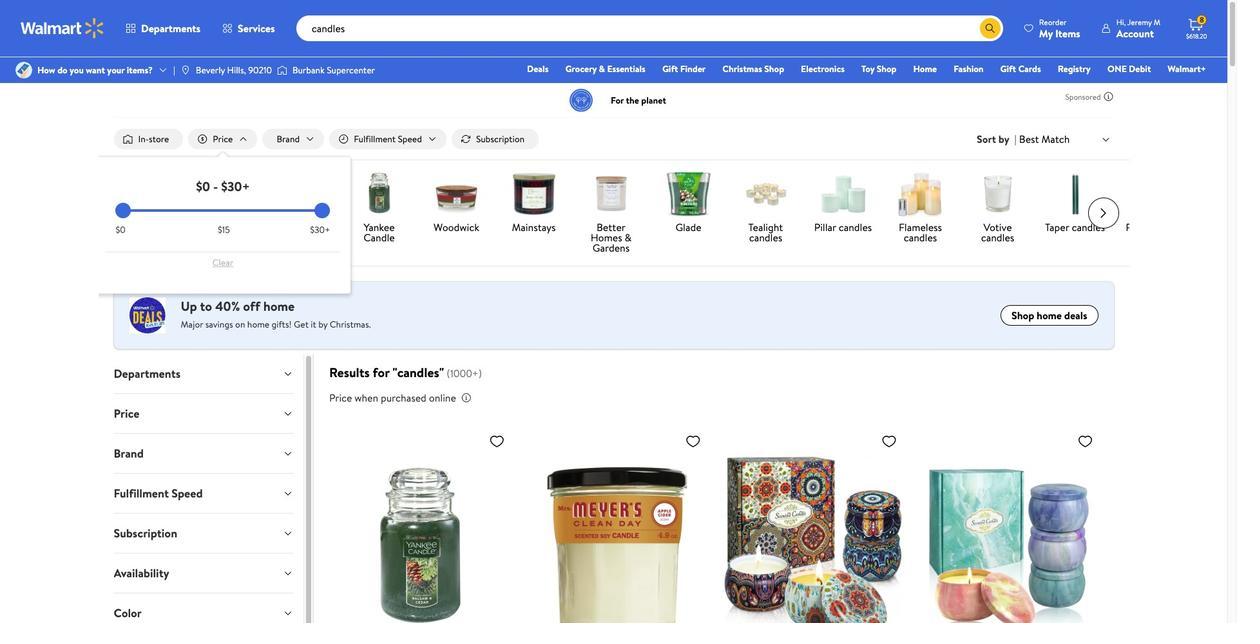 Task type: vqa. For each thing, say whether or not it's contained in the screenshot.
Christmas candles link
yes



Task type: describe. For each thing, give the bounding box(es) containing it.
walmart+ link
[[1162, 62, 1212, 76]]

pillar candles link
[[810, 171, 877, 235]]

grocery & essentials link
[[560, 62, 651, 76]]

candles for taper candles
[[1072, 220, 1105, 235]]

results
[[329, 364, 370, 382]]

bhg candles image
[[588, 171, 634, 217]]

christmas candles link
[[268, 171, 335, 246]]

get it today link
[[191, 171, 258, 235]]

gift cards
[[1001, 63, 1041, 75]]

subscription inside button
[[476, 133, 525, 146]]

christmas for candles
[[279, 220, 324, 235]]

$6 and under
[[118, 220, 176, 235]]

1 vertical spatial price button
[[103, 394, 303, 434]]

0 vertical spatial fulfillment speed button
[[329, 129, 447, 150]]

how
[[37, 64, 55, 77]]

brand tab
[[103, 434, 303, 474]]

red candles link
[[1119, 171, 1186, 235]]

hi,
[[1117, 16, 1126, 27]]

sort by |
[[977, 132, 1017, 146]]

pillar
[[814, 220, 836, 235]]

fashion link
[[948, 62, 990, 76]]

taper
[[1045, 220, 1069, 235]]

availability button
[[103, 554, 303, 594]]

beverly
[[196, 64, 225, 77]]

it inside up to 40% off home major savings on home gifts! get it by christmas.
[[311, 318, 316, 331]]

one
[[1108, 63, 1127, 75]]

color button
[[103, 594, 303, 624]]

fulfillment speed inside tab
[[114, 486, 203, 502]]

subscription button
[[103, 514, 303, 554]]

woodwick link
[[423, 171, 490, 235]]

red candles
[[1126, 220, 1179, 235]]

taper candles image
[[1052, 171, 1098, 217]]

1 vertical spatial brand button
[[103, 434, 303, 474]]

by inside sort and filter section element
[[999, 132, 1010, 146]]

essentials
[[607, 63, 646, 75]]

walmart+
[[1168, 63, 1206, 75]]

items?
[[127, 64, 153, 77]]

woodwick
[[434, 220, 479, 235]]

mainstays
[[512, 220, 556, 235]]

off
[[243, 298, 260, 315]]

Search search field
[[296, 15, 1003, 41]]

registry
[[1058, 63, 1091, 75]]

flameless candles link
[[887, 171, 954, 246]]

glade candles image
[[665, 171, 712, 217]]

major
[[181, 318, 203, 331]]

tealight candles
[[749, 220, 783, 245]]

pillar candles image
[[820, 171, 866, 217]]

departments tab
[[103, 355, 303, 394]]

yankee candle image
[[356, 171, 402, 217]]

up
[[181, 298, 197, 315]]

mainstays candles image
[[511, 171, 557, 217]]

savings
[[205, 318, 233, 331]]

add to favorites list, oshine scented candles gift set for women: soy wax aromatherapy candle fragrance candles 4.4 oz strongly fragrance essential oils for stress relief halloween christmas birthday mother's day image
[[1078, 434, 1093, 450]]

in-
[[138, 133, 149, 146]]

debit
[[1129, 63, 1151, 75]]

0 vertical spatial &
[[599, 63, 605, 75]]

gift for gift cards
[[1001, 63, 1016, 75]]

registry link
[[1052, 62, 1097, 76]]

best match
[[1019, 132, 1070, 146]]

homes
[[591, 231, 622, 245]]

 image for beverly
[[180, 65, 191, 75]]

up to 40% off home major savings on home gifts! get it by christmas.
[[181, 298, 371, 331]]

0 vertical spatial price button
[[188, 129, 257, 150]]

0 horizontal spatial |
[[173, 64, 175, 77]]

your
[[107, 64, 125, 77]]

woodwick candles image
[[433, 171, 480, 217]]

christmas candles
[[279, 220, 324, 245]]

grocery & essentials
[[565, 63, 646, 75]]

yankee candle
[[364, 220, 395, 245]]

toy
[[862, 63, 875, 75]]

0 vertical spatial $30+
[[221, 178, 250, 195]]

mainstays link
[[500, 171, 567, 235]]

toy shop
[[862, 63, 897, 75]]

hills,
[[227, 64, 246, 77]]

electronics link
[[795, 62, 851, 76]]

$6
[[118, 220, 129, 235]]

home right on
[[247, 318, 269, 331]]

fashion
[[954, 63, 984, 75]]

availability tab
[[103, 554, 303, 594]]

mrs. meyer's clean day scented soy candle, apple cider scent, 4.9 oz image
[[528, 429, 706, 624]]

speed inside sort and filter section element
[[398, 133, 422, 146]]

get inside up to 40% off home major savings on home gifts! get it by christmas.
[[294, 318, 309, 331]]

when
[[355, 391, 378, 405]]

home left deals
[[1037, 309, 1062, 323]]

votive image
[[975, 171, 1021, 217]]

deals link
[[521, 62, 555, 76]]

color tab
[[103, 594, 303, 624]]

deals
[[527, 63, 549, 75]]

fulfillment inside tab
[[114, 486, 169, 502]]

on
[[235, 318, 245, 331]]

finder
[[680, 63, 706, 75]]

gift finder link
[[657, 62, 712, 76]]

clear
[[212, 257, 233, 269]]

christmas for shop
[[723, 63, 762, 75]]

90210
[[248, 64, 272, 77]]

candle
[[364, 231, 395, 245]]

add to favorites list, yankee candle balsam & cedar - 22 oz original large jar scented candle image
[[489, 434, 505, 450]]

in-store
[[138, 133, 169, 146]]

$30 range field
[[116, 210, 330, 212]]

do
[[57, 64, 67, 77]]

ad disclaimer and feedback image
[[1104, 92, 1114, 102]]

by inside up to 40% off home major savings on home gifts! get it by christmas.
[[318, 318, 328, 331]]

walmart image
[[21, 18, 104, 39]]

electronics
[[801, 63, 845, 75]]

| inside sort and filter section element
[[1015, 132, 1017, 146]]

and
[[132, 220, 148, 235]]

better
[[597, 220, 626, 235]]

online
[[429, 391, 456, 405]]

$0 range field
[[116, 210, 330, 212]]

shop for christmas shop
[[765, 63, 784, 75]]

8 $618.20
[[1186, 14, 1207, 41]]



Task type: locate. For each thing, give the bounding box(es) containing it.
departments button
[[103, 355, 303, 394]]

shop inside "link"
[[765, 63, 784, 75]]

match
[[1042, 132, 1070, 146]]

speed up the yankee candle image
[[398, 133, 422, 146]]

$0 for $0
[[116, 224, 126, 237]]

glade link
[[655, 171, 722, 235]]

0 vertical spatial brand
[[277, 133, 300, 146]]

store
[[149, 133, 169, 146]]

sponsored
[[1066, 91, 1101, 102]]

for
[[373, 364, 390, 382]]

get it today image
[[201, 171, 248, 217]]

reorder
[[1039, 16, 1067, 27]]

votive candles link
[[964, 171, 1031, 246]]

0 horizontal spatial fulfillment speed button
[[103, 474, 303, 514]]

candles down christmas candles image
[[285, 231, 319, 245]]

0 horizontal spatial speed
[[172, 486, 203, 502]]

1 horizontal spatial speed
[[398, 133, 422, 146]]

tealight
[[749, 220, 783, 235]]

candles for tealight candles
[[749, 231, 783, 245]]

0 horizontal spatial price
[[114, 406, 139, 422]]

fulfillment inside sort and filter section element
[[354, 133, 396, 146]]

2 vertical spatial price
[[114, 406, 139, 422]]

toy shop link
[[856, 62, 903, 76]]

candles for red candles
[[1146, 220, 1179, 235]]

shop left deals
[[1012, 309, 1034, 323]]

$0 left and
[[116, 224, 126, 237]]

"candles"
[[393, 364, 444, 382]]

gift left finder
[[662, 63, 678, 75]]

one debit link
[[1102, 62, 1157, 76]]

speed inside tab
[[172, 486, 203, 502]]

gift cards link
[[995, 62, 1047, 76]]

candles for pillar candles
[[839, 220, 872, 235]]

brand button
[[263, 129, 324, 150], [103, 434, 303, 474]]

best match button
[[1017, 131, 1114, 148]]

candles down flameless candles image
[[904, 231, 937, 245]]

1 vertical spatial |
[[1015, 132, 1017, 146]]

0 vertical spatial departments
[[141, 21, 200, 35]]

fulfillment speed button up subscription dropdown button
[[103, 474, 303, 514]]

0 horizontal spatial subscription
[[114, 526, 177, 542]]

0 horizontal spatial brand
[[114, 446, 144, 462]]

fulfillment speed tab
[[103, 474, 303, 514]]

color
[[114, 606, 142, 622]]

$618.20
[[1186, 32, 1207, 41]]

0 horizontal spatial $30+
[[221, 178, 250, 195]]

flameless candles image
[[897, 171, 944, 217]]

1 vertical spatial departments
[[114, 366, 181, 382]]

& right homes
[[625, 231, 632, 245]]

0 vertical spatial fulfillment speed
[[354, 133, 422, 146]]

1 horizontal spatial &
[[625, 231, 632, 245]]

price button up brand tab
[[103, 394, 303, 434]]

1 gift from the left
[[662, 63, 678, 75]]

 image left the how
[[15, 62, 32, 79]]

0 vertical spatial speed
[[398, 133, 422, 146]]

brand button up christmas candles image
[[263, 129, 324, 150]]

services
[[238, 21, 275, 35]]

taper candles
[[1045, 220, 1105, 235]]

 image for how
[[15, 62, 32, 79]]

candles down votive image
[[981, 231, 1015, 245]]

deals image
[[129, 298, 165, 334]]

shop for toy shop
[[877, 63, 897, 75]]

| left best
[[1015, 132, 1017, 146]]

0 vertical spatial |
[[173, 64, 175, 77]]

0 horizontal spatial get
[[198, 220, 215, 235]]

 image
[[277, 64, 287, 77]]

under
[[150, 220, 176, 235]]

40%
[[215, 298, 240, 315]]

by right "sort"
[[999, 132, 1010, 146]]

8
[[1200, 14, 1204, 25]]

grocery
[[565, 63, 597, 75]]

0 horizontal spatial fulfillment
[[114, 486, 169, 502]]

gift left cards
[[1001, 63, 1016, 75]]

1 horizontal spatial it
[[311, 318, 316, 331]]

$0 for $0 - $30+
[[196, 178, 210, 195]]

$30+ down christmas candles image
[[310, 224, 330, 237]]

0 vertical spatial $0
[[196, 178, 210, 195]]

0 horizontal spatial  image
[[15, 62, 32, 79]]

shop
[[765, 63, 784, 75], [877, 63, 897, 75], [1012, 309, 1034, 323]]

sort and filter section element
[[95, 119, 1129, 294]]

1 vertical spatial fulfillment speed button
[[103, 474, 303, 514]]

candles for votive candles
[[981, 231, 1015, 245]]

0 horizontal spatial by
[[318, 318, 328, 331]]

it down $30 range field
[[217, 220, 224, 235]]

beverly hills, 90210
[[196, 64, 272, 77]]

fulfillment speed up the yankee candle image
[[354, 133, 422, 146]]

1 vertical spatial fulfillment
[[114, 486, 169, 502]]

pillar candles
[[814, 220, 872, 235]]

christmas shop
[[723, 63, 784, 75]]

jeremy
[[1128, 16, 1152, 27]]

fulfillment speed up subscription dropdown button
[[114, 486, 203, 502]]

subscription tab
[[103, 514, 303, 554]]

1 horizontal spatial gift
[[1001, 63, 1016, 75]]

by left christmas.
[[318, 318, 328, 331]]

2 horizontal spatial shop
[[1012, 309, 1034, 323]]

$30+ right -
[[221, 178, 250, 195]]

candles right taper
[[1072, 220, 1105, 235]]

purchased
[[381, 391, 427, 405]]

gift for gift finder
[[662, 63, 678, 75]]

1 vertical spatial fulfillment speed
[[114, 486, 203, 502]]

candles right the red
[[1146, 220, 1179, 235]]

& right grocery
[[599, 63, 605, 75]]

1 horizontal spatial fulfillment speed button
[[329, 129, 447, 150]]

1 horizontal spatial $30+
[[310, 224, 330, 237]]

departments inside departments dropdown button
[[114, 366, 181, 382]]

it right gifts!
[[311, 318, 316, 331]]

-
[[213, 178, 218, 195]]

search icon image
[[985, 23, 996, 34]]

| right "items?"
[[173, 64, 175, 77]]

0 vertical spatial fulfillment
[[354, 133, 396, 146]]

0 vertical spatial brand button
[[263, 129, 324, 150]]

0 horizontal spatial &
[[599, 63, 605, 75]]

subscription up availability
[[114, 526, 177, 542]]

get left $15
[[198, 220, 215, 235]]

(1000+)
[[447, 367, 482, 381]]

flameless candles
[[899, 220, 942, 245]]

subscription up mainstays candles image
[[476, 133, 525, 146]]

$0 left -
[[196, 178, 210, 195]]

candles
[[839, 220, 872, 235], [1072, 220, 1105, 235], [1146, 220, 1179, 235], [285, 231, 319, 245], [749, 231, 783, 245], [904, 231, 937, 245], [981, 231, 1015, 245]]

1 horizontal spatial by
[[999, 132, 1010, 146]]

fulfillment speed inside sort and filter section element
[[354, 133, 422, 146]]

subscription inside dropdown button
[[114, 526, 177, 542]]

tealight candles link
[[732, 171, 799, 246]]

1 vertical spatial $30+
[[310, 224, 330, 237]]

1 horizontal spatial  image
[[180, 65, 191, 75]]

1 vertical spatial get
[[294, 318, 309, 331]]

1 vertical spatial by
[[318, 318, 328, 331]]

0 vertical spatial get
[[198, 220, 215, 235]]

2 horizontal spatial price
[[329, 391, 352, 405]]

1 vertical spatial $0
[[116, 224, 126, 237]]

christmas candles image
[[279, 171, 325, 217]]

departments inside departments popup button
[[141, 21, 200, 35]]

1 horizontal spatial price
[[213, 133, 233, 146]]

$0
[[196, 178, 210, 195], [116, 224, 126, 237]]

yankee candle balsam & cedar - 22 oz original large jar scented candle image
[[332, 429, 510, 624]]

brand inside sort and filter section element
[[277, 133, 300, 146]]

0 horizontal spatial it
[[217, 220, 224, 235]]

best
[[1019, 132, 1039, 146]]

by
[[999, 132, 1010, 146], [318, 318, 328, 331]]

2 gift from the left
[[1001, 63, 1016, 75]]

burbank supercenter
[[293, 64, 375, 77]]

oshine scented candles gift set for women: soy wax aromatherapy candle fragrance candles 4.4 oz strongly fragrance essential oils for stress relief halloween christmas birthday mother's day image
[[920, 429, 1098, 624]]

candles inside the flameless candles
[[904, 231, 937, 245]]

christmas.
[[330, 318, 371, 331]]

1 vertical spatial &
[[625, 231, 632, 245]]

one debit
[[1108, 63, 1151, 75]]

to
[[200, 298, 212, 315]]

christmas
[[723, 63, 762, 75], [279, 220, 324, 235]]

1 horizontal spatial $0
[[196, 178, 210, 195]]

candles $6 and under image
[[124, 171, 170, 217]]

services button
[[211, 13, 286, 44]]

1 vertical spatial price
[[329, 391, 352, 405]]

christmas right finder
[[723, 63, 762, 75]]

add to favorites list, mrs. meyer's clean day scented soy candle, apple cider scent, 4.9 oz image
[[685, 434, 701, 450]]

price inside sort and filter section element
[[213, 133, 233, 146]]

brand inside tab
[[114, 446, 144, 462]]

get it today
[[198, 220, 251, 235]]

 image
[[15, 62, 32, 79], [180, 65, 191, 75]]

1 horizontal spatial shop
[[877, 63, 897, 75]]

votive
[[984, 220, 1012, 235]]

departments button
[[115, 13, 211, 44]]

oshine 4-pack christmas candles scented candles gift set aromatherapy soy candles 100% natural soy 4.4 oz strongly fragrance stress relief for mother's day,valentine's day,birthday,anniversary image
[[724, 429, 902, 624]]

price
[[213, 133, 233, 146], [329, 391, 352, 405], [114, 406, 139, 422]]

fulfillment speed
[[354, 133, 422, 146], [114, 486, 203, 502]]

0 horizontal spatial fulfillment speed
[[114, 486, 203, 502]]

candles for flameless candles
[[904, 231, 937, 245]]

1 horizontal spatial christmas
[[723, 63, 762, 75]]

candles for christmas candles
[[285, 231, 319, 245]]

tealight image
[[743, 171, 789, 217]]

speed up subscription dropdown button
[[172, 486, 203, 502]]

fulfillment speed button up the yankee candle image
[[329, 129, 447, 150]]

brand
[[277, 133, 300, 146], [114, 446, 144, 462]]

1 horizontal spatial brand
[[277, 133, 300, 146]]

shop right toy
[[877, 63, 897, 75]]

clear button
[[116, 253, 330, 273]]

legal information image
[[461, 393, 472, 403]]

1 vertical spatial brand
[[114, 446, 144, 462]]

1 vertical spatial subscription
[[114, 526, 177, 542]]

departments down the deals image
[[114, 366, 181, 382]]

0 vertical spatial christmas
[[723, 63, 762, 75]]

add to favorites list, oshine 4-pack christmas candles scented candles gift set aromatherapy soy candles 100% natural soy 4.4 oz strongly fragrance stress relief for mother's day,valentine's day,birthday,anniversary image
[[882, 434, 897, 450]]

brand button up fulfillment speed tab
[[103, 434, 303, 474]]

$6 and under link
[[114, 171, 181, 235]]

candles inside tealight candles
[[749, 231, 783, 245]]

1 vertical spatial it
[[311, 318, 316, 331]]

1 horizontal spatial fulfillment
[[354, 133, 396, 146]]

$0 - $30+
[[196, 178, 250, 195]]

home up gifts!
[[263, 298, 295, 315]]

$15
[[218, 224, 230, 237]]

candles inside christmas candles
[[285, 231, 319, 245]]

gifts!
[[272, 318, 292, 331]]

 image left beverly on the top of the page
[[180, 65, 191, 75]]

1 horizontal spatial |
[[1015, 132, 1017, 146]]

shop left the electronics
[[765, 63, 784, 75]]

departments up "items?"
[[141, 21, 200, 35]]

price button up $0 - $30+
[[188, 129, 257, 150]]

Walmart Site-Wide search field
[[296, 15, 1003, 41]]

christmas down christmas candles image
[[279, 220, 324, 235]]

fulfillment speed button
[[329, 129, 447, 150], [103, 474, 303, 514]]

better homes & gardens
[[591, 220, 632, 255]]

0 horizontal spatial gift
[[662, 63, 678, 75]]

speed
[[398, 133, 422, 146], [172, 486, 203, 502]]

price tab
[[103, 394, 303, 434]]

0 vertical spatial price
[[213, 133, 233, 146]]

my
[[1039, 26, 1053, 40]]

0 horizontal spatial christmas
[[279, 220, 324, 235]]

1 vertical spatial speed
[[172, 486, 203, 502]]

1 horizontal spatial fulfillment speed
[[354, 133, 422, 146]]

shop home deals
[[1012, 309, 1087, 323]]

& inside better homes & gardens
[[625, 231, 632, 245]]

today
[[226, 220, 251, 235]]

price inside price tab
[[114, 406, 139, 422]]

0 vertical spatial by
[[999, 132, 1010, 146]]

candles down tealight image
[[749, 231, 783, 245]]

next slide for chipmodulewithimages list image
[[1088, 198, 1119, 229]]

0 vertical spatial it
[[217, 220, 224, 235]]

1 horizontal spatial get
[[294, 318, 309, 331]]

votive candles
[[981, 220, 1015, 245]]

items
[[1056, 26, 1081, 40]]

account
[[1117, 26, 1154, 40]]

christmas shop link
[[717, 62, 790, 76]]

in-store button
[[114, 129, 183, 150]]

christmas inside "link"
[[723, 63, 762, 75]]

cards
[[1018, 63, 1041, 75]]

get right gifts!
[[294, 318, 309, 331]]

1 vertical spatial christmas
[[279, 220, 324, 235]]

0 vertical spatial subscription
[[476, 133, 525, 146]]

availability
[[114, 566, 169, 582]]

0 horizontal spatial $0
[[116, 224, 126, 237]]

candles right pillar
[[839, 220, 872, 235]]

1 horizontal spatial subscription
[[476, 133, 525, 146]]

departments
[[141, 21, 200, 35], [114, 366, 181, 382]]

0 horizontal spatial shop
[[765, 63, 784, 75]]



